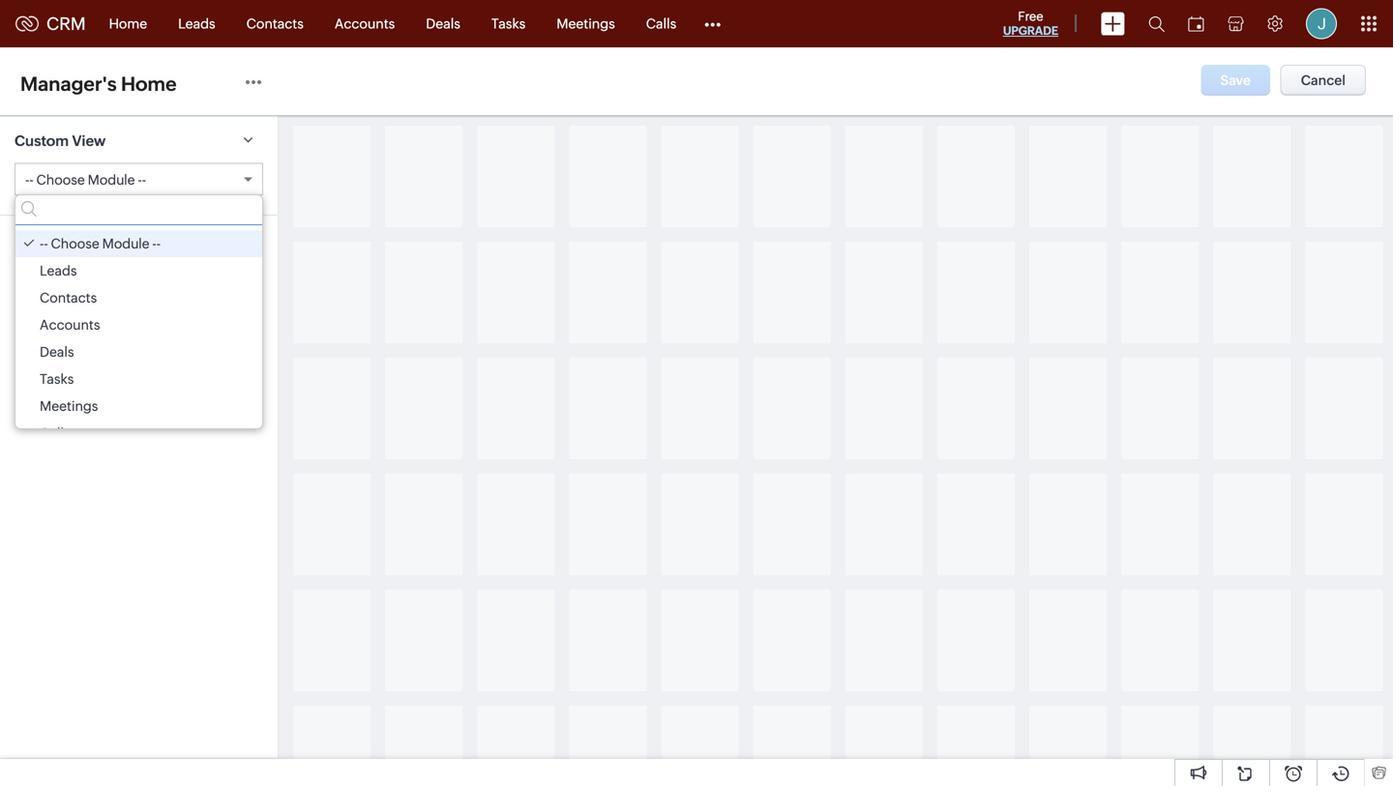 Task type: describe. For each thing, give the bounding box(es) containing it.
crm
[[46, 14, 86, 34]]

accounts inside tree
[[40, 317, 100, 333]]

tree containing -- choose module --
[[15, 225, 262, 447]]

1 horizontal spatial deals
[[426, 16, 461, 31]]

calls link
[[631, 0, 692, 47]]

contacts link
[[231, 0, 319, 47]]

profile image
[[1307, 8, 1338, 39]]

calls inside tree
[[40, 426, 70, 441]]

1 horizontal spatial tasks
[[492, 16, 526, 31]]

contacts inside contacts link
[[246, 16, 304, 31]]

leads inside tree
[[40, 263, 77, 279]]

calendar image
[[1188, 16, 1205, 31]]

free upgrade
[[1003, 9, 1059, 37]]

tasks link
[[476, 0, 541, 47]]

free
[[1018, 9, 1044, 24]]

create menu image
[[1101, 12, 1126, 35]]

custom view link
[[0, 116, 278, 163]]

choose for tree containing -- choose module --
[[51, 236, 99, 251]]

deals link
[[411, 0, 476, 47]]

-- choose module -- for -- choose module -- field
[[25, 172, 146, 188]]

leads link
[[163, 0, 231, 47]]

choose for -- choose module -- field
[[36, 172, 85, 188]]

meetings inside tree
[[40, 399, 98, 414]]



Task type: locate. For each thing, give the bounding box(es) containing it.
0 vertical spatial deals
[[426, 16, 461, 31]]

logo image
[[15, 16, 39, 31]]

contacts
[[246, 16, 304, 31], [40, 290, 97, 306]]

choose
[[36, 172, 85, 188], [51, 236, 99, 251]]

1 horizontal spatial leads
[[178, 16, 215, 31]]

cancel button
[[1281, 65, 1367, 96]]

-
[[25, 172, 29, 188], [29, 172, 34, 188], [138, 172, 142, 188], [142, 172, 146, 188], [40, 236, 44, 251], [44, 236, 48, 251], [152, 236, 157, 251], [157, 236, 161, 251]]

1 vertical spatial deals
[[40, 344, 74, 360]]

1 horizontal spatial meetings
[[557, 16, 615, 31]]

meetings link
[[541, 0, 631, 47]]

1 horizontal spatial accounts
[[335, 16, 395, 31]]

1 horizontal spatial calls
[[646, 16, 677, 31]]

1 vertical spatial -- choose module --
[[40, 236, 161, 251]]

None text field
[[15, 70, 230, 98]]

tasks
[[492, 16, 526, 31], [40, 371, 74, 387]]

0 vertical spatial -- choose module --
[[25, 172, 146, 188]]

None search field
[[15, 195, 262, 225]]

home link
[[93, 0, 163, 47]]

crm link
[[15, 14, 86, 34]]

1 vertical spatial calls
[[40, 426, 70, 441]]

1 vertical spatial meetings
[[40, 399, 98, 414]]

custom view
[[15, 133, 106, 150]]

-- choose module -- down view
[[25, 172, 146, 188]]

custom
[[15, 133, 69, 150]]

0 horizontal spatial contacts
[[40, 290, 97, 306]]

0 vertical spatial meetings
[[557, 16, 615, 31]]

tree
[[15, 225, 262, 447]]

accounts
[[335, 16, 395, 31], [40, 317, 100, 333]]

-- choose module --
[[25, 172, 146, 188], [40, 236, 161, 251]]

module inside tree
[[102, 236, 150, 251]]

0 vertical spatial calls
[[646, 16, 677, 31]]

cancel
[[1301, 73, 1346, 88]]

module down -- choose module -- field
[[102, 236, 150, 251]]

choose inside field
[[36, 172, 85, 188]]

calls
[[646, 16, 677, 31], [40, 426, 70, 441]]

0 vertical spatial accounts
[[335, 16, 395, 31]]

choose inside tree
[[51, 236, 99, 251]]

view
[[72, 133, 106, 150]]

0 horizontal spatial deals
[[40, 344, 74, 360]]

deals inside tree
[[40, 344, 74, 360]]

tasks inside tree
[[40, 371, 74, 387]]

search image
[[1149, 15, 1165, 32]]

search element
[[1137, 0, 1177, 47]]

leads
[[178, 16, 215, 31], [40, 263, 77, 279]]

0 horizontal spatial meetings
[[40, 399, 98, 414]]

0 vertical spatial module
[[88, 172, 135, 188]]

deals
[[426, 16, 461, 31], [40, 344, 74, 360]]

0 vertical spatial contacts
[[246, 16, 304, 31]]

module for -- choose module -- field
[[88, 172, 135, 188]]

choose down custom view
[[36, 172, 85, 188]]

module inside field
[[88, 172, 135, 188]]

upgrade
[[1003, 24, 1059, 37]]

accounts link
[[319, 0, 411, 47]]

0 horizontal spatial accounts
[[40, 317, 100, 333]]

1 vertical spatial choose
[[51, 236, 99, 251]]

-- choose module -- down -- choose module -- field
[[40, 236, 161, 251]]

-- Choose Module -- field
[[15, 164, 262, 194]]

1 horizontal spatial contacts
[[246, 16, 304, 31]]

profile element
[[1295, 0, 1349, 47]]

meetings
[[557, 16, 615, 31], [40, 399, 98, 414]]

1 vertical spatial leads
[[40, 263, 77, 279]]

choose down -- choose module -- field
[[51, 236, 99, 251]]

0 horizontal spatial leads
[[40, 263, 77, 279]]

1 vertical spatial module
[[102, 236, 150, 251]]

module
[[88, 172, 135, 188], [102, 236, 150, 251]]

create menu element
[[1090, 0, 1137, 47]]

-- choose module -- for tree containing -- choose module --
[[40, 236, 161, 251]]

module down view
[[88, 172, 135, 188]]

0 vertical spatial choose
[[36, 172, 85, 188]]

0 horizontal spatial tasks
[[40, 371, 74, 387]]

1 vertical spatial accounts
[[40, 317, 100, 333]]

-- choose module -- inside tree
[[40, 236, 161, 251]]

1 vertical spatial contacts
[[40, 290, 97, 306]]

0 vertical spatial leads
[[178, 16, 215, 31]]

module for tree containing -- choose module --
[[102, 236, 150, 251]]

home
[[109, 16, 147, 31]]

0 vertical spatial tasks
[[492, 16, 526, 31]]

contacts inside tree
[[40, 290, 97, 306]]

-- choose module -- inside field
[[25, 172, 146, 188]]

1 vertical spatial tasks
[[40, 371, 74, 387]]

0 horizontal spatial calls
[[40, 426, 70, 441]]

Other Modules field
[[692, 8, 734, 39]]



Task type: vqa. For each thing, say whether or not it's contained in the screenshot.
Tree
yes



